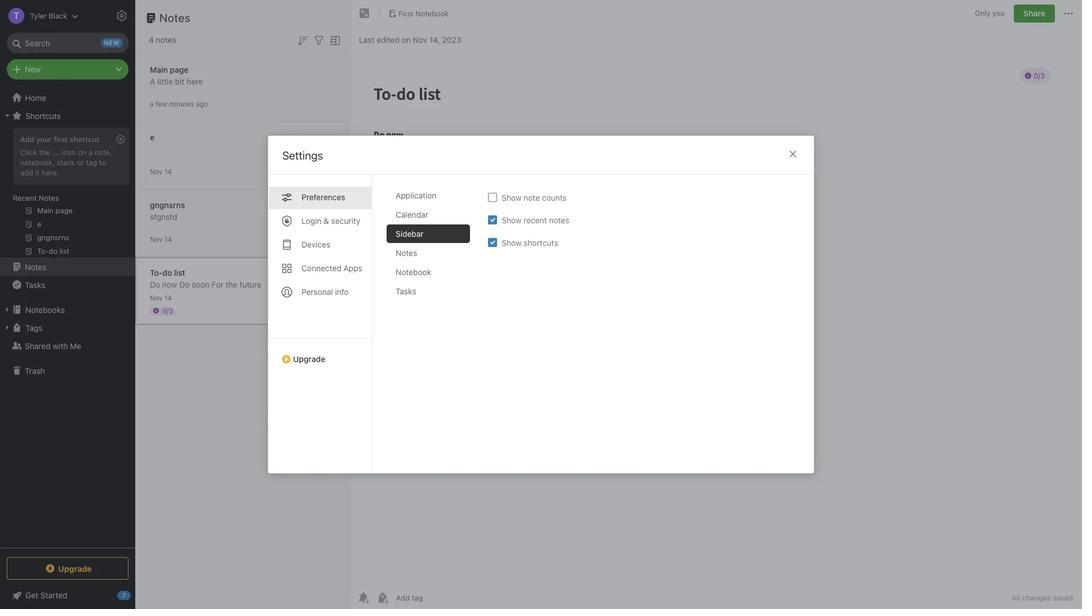 Task type: vqa. For each thing, say whether or not it's contained in the screenshot.
top Upgrade
yes



Task type: describe. For each thing, give the bounding box(es) containing it.
tasks inside tab
[[396, 286, 416, 296]]

a
[[150, 76, 155, 86]]

connected apps
[[302, 263, 363, 273]]

here
[[187, 76, 203, 86]]

preferences
[[302, 192, 345, 202]]

to-
[[150, 268, 163, 277]]

gngnsrns sfgnsfd
[[150, 200, 185, 221]]

icon on a note, notebook, stack or tag to add it here.
[[20, 148, 112, 177]]

nov 14 for gngnsrns
[[150, 235, 172, 243]]

gngnsrns
[[150, 200, 185, 209]]

all changes saved
[[1012, 593, 1074, 602]]

login
[[302, 216, 322, 226]]

14,
[[430, 35, 440, 44]]

show for show shortcuts
[[502, 238, 522, 247]]

notes inside 'link'
[[25, 262, 46, 272]]

on inside icon on a note, notebook, stack or tag to add it here.
[[78, 148, 87, 157]]

show recent notes
[[502, 215, 570, 225]]

edited
[[377, 35, 400, 44]]

14 for gngnsrns
[[164, 235, 172, 243]]

2 do from the left
[[179, 279, 190, 289]]

recent
[[13, 193, 37, 202]]

3 14 from the top
[[164, 294, 172, 302]]

tasks inside button
[[25, 280, 45, 290]]

settings
[[283, 149, 323, 162]]

shared with me
[[25, 341, 81, 350]]

counts
[[542, 193, 567, 202]]

icon
[[62, 148, 76, 157]]

bit
[[175, 76, 185, 86]]

home
[[25, 93, 46, 102]]

shortcuts
[[25, 111, 61, 120]]

e
[[150, 132, 155, 142]]

click
[[20, 148, 37, 157]]

show note counts
[[502, 193, 567, 202]]

Note Editor text field
[[350, 54, 1083, 586]]

recent
[[524, 215, 547, 225]]

3 nov 14 from the top
[[150, 294, 172, 302]]

add
[[20, 168, 33, 177]]

add a reminder image
[[357, 591, 371, 605]]

notes inside 'note list' element
[[160, 11, 191, 24]]

notebook inside button
[[416, 9, 449, 18]]

1 horizontal spatial upgrade
[[293, 354, 326, 364]]

main
[[150, 65, 168, 74]]

shared
[[25, 341, 51, 350]]

it
[[35, 168, 40, 177]]

notes inside 'note list' element
[[156, 35, 176, 45]]

expand tags image
[[3, 323, 12, 332]]

now
[[162, 279, 177, 289]]

a little bit here
[[150, 76, 203, 86]]

notebooks link
[[0, 301, 135, 319]]

future
[[240, 279, 262, 289]]

tab list for show note counts
[[387, 186, 479, 473]]

tags
[[25, 323, 43, 332]]

0 horizontal spatial upgrade
[[58, 564, 92, 573]]

shortcuts button
[[0, 107, 135, 125]]

show for show note counts
[[502, 193, 522, 202]]

new
[[25, 64, 41, 74]]

soon
[[192, 279, 210, 289]]

only
[[976, 9, 991, 18]]

to
[[99, 158, 106, 167]]

settings image
[[115, 9, 129, 23]]

login & security
[[302, 216, 361, 226]]

add
[[20, 135, 34, 144]]

for
[[212, 279, 224, 289]]

to-do list
[[150, 268, 185, 277]]

1 horizontal spatial upgrade button
[[268, 338, 372, 368]]

Show note counts checkbox
[[488, 193, 497, 202]]

show for show recent notes
[[502, 215, 522, 225]]

Show shortcuts checkbox
[[488, 238, 497, 247]]

do
[[163, 268, 172, 277]]

2023
[[442, 35, 462, 44]]

page
[[170, 65, 189, 74]]

0 vertical spatial the
[[39, 148, 50, 157]]

notebook inside tab
[[396, 267, 432, 277]]

&
[[324, 216, 329, 226]]

info
[[335, 287, 349, 297]]

here.
[[42, 168, 59, 177]]

notes tab
[[387, 244, 470, 262]]

your
[[36, 135, 52, 144]]

calendar
[[396, 210, 429, 219]]

tree containing home
[[0, 89, 135, 547]]

notes right recent
[[39, 193, 59, 202]]

do now do soon for the future
[[150, 279, 262, 289]]

little
[[157, 76, 173, 86]]

stack
[[57, 158, 75, 167]]

with
[[53, 341, 68, 350]]

add tag image
[[376, 591, 390, 605]]

Search text field
[[15, 33, 121, 53]]

connected
[[302, 263, 342, 273]]

notes inside tab
[[396, 248, 417, 258]]

the inside 'note list' element
[[226, 279, 238, 289]]

4 notes
[[149, 35, 176, 45]]

only you
[[976, 9, 1005, 18]]



Task type: locate. For each thing, give the bounding box(es) containing it.
a inside 'note list' element
[[150, 100, 154, 108]]

the left ...
[[39, 148, 50, 157]]

1 vertical spatial show
[[502, 215, 522, 225]]

tasks tab
[[387, 282, 470, 301]]

notebook up tasks tab
[[396, 267, 432, 277]]

2 vertical spatial show
[[502, 238, 522, 247]]

note list element
[[135, 0, 350, 609]]

nov down e
[[150, 167, 163, 176]]

nov 14 up 0/3
[[150, 294, 172, 302]]

None search field
[[15, 33, 121, 53]]

0 horizontal spatial do
[[150, 279, 160, 289]]

notebook tab
[[387, 263, 470, 281]]

1 vertical spatial on
[[78, 148, 87, 157]]

list
[[174, 268, 185, 277]]

add your first shortcut
[[20, 135, 99, 144]]

notes down sidebar
[[396, 248, 417, 258]]

apps
[[344, 263, 363, 273]]

0/3
[[162, 306, 173, 315]]

1 horizontal spatial do
[[179, 279, 190, 289]]

group containing add your first shortcut
[[0, 125, 135, 262]]

a
[[150, 100, 154, 108], [89, 148, 93, 157]]

nov inside 'note window' element
[[413, 35, 428, 44]]

expand note image
[[358, 7, 372, 20]]

upgrade button
[[268, 338, 372, 368], [7, 557, 129, 580]]

last edited on nov 14, 2023
[[359, 35, 462, 44]]

nov
[[413, 35, 428, 44], [150, 167, 163, 176], [150, 235, 163, 243], [150, 294, 163, 302]]

notes right 4
[[156, 35, 176, 45]]

tasks
[[25, 280, 45, 290], [396, 286, 416, 296]]

2 vertical spatial 14
[[164, 294, 172, 302]]

tasks down notebook tab
[[396, 286, 416, 296]]

a left few
[[150, 100, 154, 108]]

2 nov 14 from the top
[[150, 235, 172, 243]]

14 up 0/3
[[164, 294, 172, 302]]

3 show from the top
[[502, 238, 522, 247]]

1 horizontal spatial a
[[150, 100, 154, 108]]

first
[[54, 135, 68, 144]]

all
[[1012, 593, 1021, 602]]

nov 14 down sfgnsfd
[[150, 235, 172, 243]]

0 horizontal spatial the
[[39, 148, 50, 157]]

sfgnsfd
[[150, 212, 177, 221]]

shared with me link
[[0, 337, 135, 355]]

1 vertical spatial upgrade button
[[7, 557, 129, 580]]

tag
[[86, 158, 97, 167]]

main page
[[150, 65, 189, 74]]

do down list on the left top of page
[[179, 279, 190, 289]]

0 horizontal spatial notes
[[156, 35, 176, 45]]

notebook,
[[20, 158, 55, 167]]

...
[[52, 148, 60, 157]]

2 14 from the top
[[164, 235, 172, 243]]

1 horizontal spatial the
[[226, 279, 238, 289]]

shortcut
[[70, 135, 99, 144]]

notes down counts
[[549, 215, 570, 225]]

changes
[[1023, 593, 1052, 602]]

0 vertical spatial upgrade
[[293, 354, 326, 364]]

a up the tag
[[89, 148, 93, 157]]

tags button
[[0, 319, 135, 337]]

note,
[[95, 148, 112, 157]]

last
[[359, 35, 375, 44]]

devices
[[302, 240, 331, 249]]

2 vertical spatial nov 14
[[150, 294, 172, 302]]

tasks up notebooks
[[25, 280, 45, 290]]

application
[[396, 191, 437, 200]]

do
[[150, 279, 160, 289], [179, 279, 190, 289]]

note
[[524, 193, 540, 202]]

or
[[77, 158, 84, 167]]

trash link
[[0, 361, 135, 380]]

0 horizontal spatial on
[[78, 148, 87, 157]]

share
[[1024, 8, 1046, 18]]

first
[[399, 9, 414, 18]]

notebook right 'first'
[[416, 9, 449, 18]]

14 down sfgnsfd
[[164, 235, 172, 243]]

0 vertical spatial 14
[[164, 167, 172, 176]]

a few minutes ago
[[150, 100, 208, 108]]

sidebar tab
[[387, 224, 470, 243]]

show right show shortcuts checkbox
[[502, 238, 522, 247]]

the
[[39, 148, 50, 157], [226, 279, 238, 289]]

show right show note counts option
[[502, 193, 522, 202]]

on inside 'note window' element
[[402, 35, 411, 44]]

show right show recent notes option
[[502, 215, 522, 225]]

2 show from the top
[[502, 215, 522, 225]]

4
[[149, 35, 154, 45]]

1 horizontal spatial tasks
[[396, 286, 416, 296]]

0 horizontal spatial upgrade button
[[7, 557, 129, 580]]

personal info
[[302, 287, 349, 297]]

14 for e
[[164, 167, 172, 176]]

14
[[164, 167, 172, 176], [164, 235, 172, 243], [164, 294, 172, 302]]

first notebook
[[399, 9, 449, 18]]

1 vertical spatial upgrade
[[58, 564, 92, 573]]

0 vertical spatial notes
[[156, 35, 176, 45]]

0 vertical spatial on
[[402, 35, 411, 44]]

0 horizontal spatial tasks
[[25, 280, 45, 290]]

1 vertical spatial notebook
[[396, 267, 432, 277]]

tree
[[0, 89, 135, 547]]

1 do from the left
[[150, 279, 160, 289]]

recent notes
[[13, 193, 59, 202]]

group
[[0, 125, 135, 262]]

0 vertical spatial upgrade button
[[268, 338, 372, 368]]

0 vertical spatial show
[[502, 193, 522, 202]]

0 horizontal spatial a
[[89, 148, 93, 157]]

note window element
[[350, 0, 1083, 609]]

notebooks
[[25, 305, 65, 314]]

tab list containing application
[[387, 186, 479, 473]]

close image
[[787, 147, 800, 161]]

application tab
[[387, 186, 470, 205]]

on right "edited"
[[402, 35, 411, 44]]

personal
[[302, 287, 333, 297]]

expand notebooks image
[[3, 305, 12, 314]]

security
[[331, 216, 361, 226]]

notebook
[[416, 9, 449, 18], [396, 267, 432, 277]]

the right "for"
[[226, 279, 238, 289]]

1 vertical spatial 14
[[164, 235, 172, 243]]

tab list containing preferences
[[268, 175, 373, 473]]

new button
[[7, 59, 129, 80]]

nov left 14, at the top left of the page
[[413, 35, 428, 44]]

first notebook button
[[385, 6, 453, 21]]

1 horizontal spatial notes
[[549, 215, 570, 225]]

sidebar
[[396, 229, 424, 239]]

1 nov 14 from the top
[[150, 167, 172, 176]]

share button
[[1014, 5, 1056, 23]]

calendar tab
[[387, 205, 470, 224]]

nov 14 up the 'gngnsrns' at the top
[[150, 167, 172, 176]]

nov down sfgnsfd
[[150, 235, 163, 243]]

1 show from the top
[[502, 193, 522, 202]]

few
[[156, 100, 167, 108]]

trash
[[25, 366, 45, 375]]

you
[[993, 9, 1005, 18]]

shortcuts
[[524, 238, 559, 247]]

on
[[402, 35, 411, 44], [78, 148, 87, 157]]

do down to-
[[150, 279, 160, 289]]

tab list
[[268, 175, 373, 473], [387, 186, 479, 473]]

tab list for calendar
[[268, 175, 373, 473]]

upgrade
[[293, 354, 326, 364], [58, 564, 92, 573]]

1 horizontal spatial on
[[402, 35, 411, 44]]

saved
[[1054, 593, 1074, 602]]

0 horizontal spatial tab list
[[268, 175, 373, 473]]

1 vertical spatial nov 14
[[150, 235, 172, 243]]

home link
[[0, 89, 135, 107]]

0 vertical spatial a
[[150, 100, 154, 108]]

nov 14
[[150, 167, 172, 176], [150, 235, 172, 243], [150, 294, 172, 302]]

nov 14 for e
[[150, 167, 172, 176]]

me
[[70, 341, 81, 350]]

1 horizontal spatial tab list
[[387, 186, 479, 473]]

notes link
[[0, 258, 135, 276]]

Show recent notes checkbox
[[488, 215, 497, 224]]

0 vertical spatial nov 14
[[150, 167, 172, 176]]

0 vertical spatial notebook
[[416, 9, 449, 18]]

1 vertical spatial a
[[89, 148, 93, 157]]

tasks button
[[0, 276, 135, 294]]

ago
[[196, 100, 208, 108]]

on up or
[[78, 148, 87, 157]]

14 up the 'gngnsrns' at the top
[[164, 167, 172, 176]]

1 14 from the top
[[164, 167, 172, 176]]

notes
[[160, 11, 191, 24], [39, 193, 59, 202], [396, 248, 417, 258], [25, 262, 46, 272]]

1 vertical spatial the
[[226, 279, 238, 289]]

notes up 4 notes
[[160, 11, 191, 24]]

notes up tasks button
[[25, 262, 46, 272]]

1 vertical spatial notes
[[549, 215, 570, 225]]

nov up 0/3
[[150, 294, 163, 302]]

a inside icon on a note, notebook, stack or tag to add it here.
[[89, 148, 93, 157]]

click the ...
[[20, 148, 60, 157]]

show shortcuts
[[502, 238, 559, 247]]



